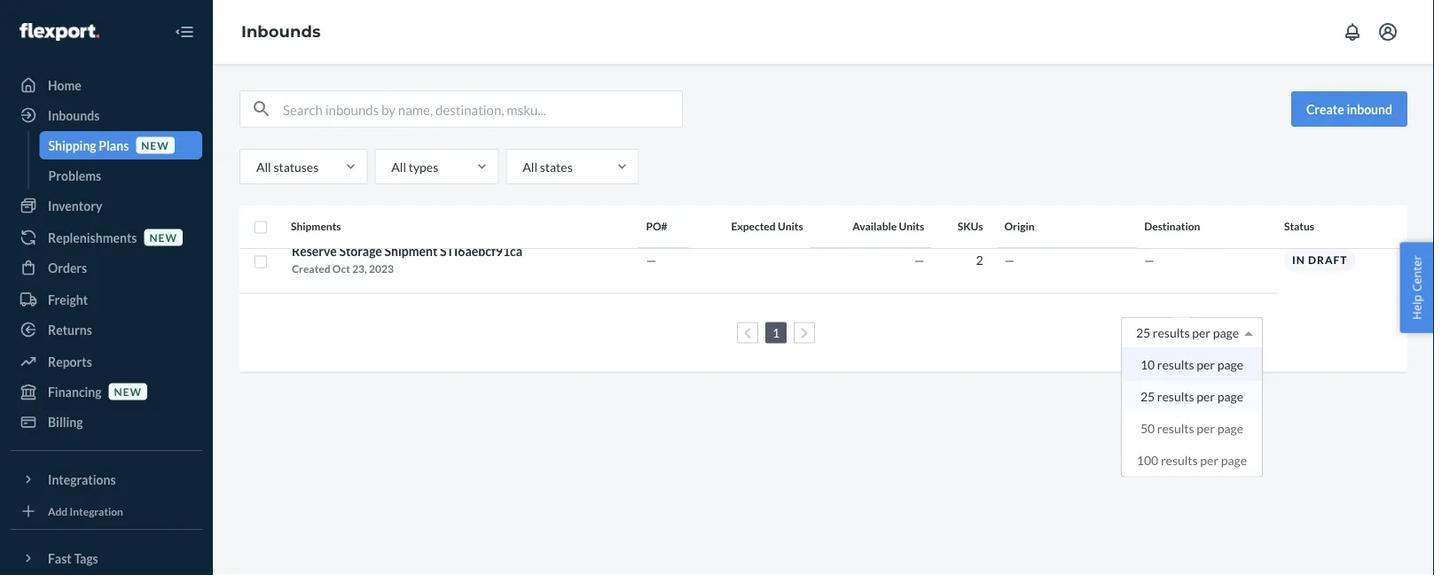 Task type: locate. For each thing, give the bounding box(es) containing it.
page for 100 results per page option
[[1222, 453, 1248, 468]]

financing
[[48, 385, 102, 400]]

25 results per page inside option
[[1141, 390, 1244, 405]]

inventory
[[48, 198, 102, 213]]

returns link
[[11, 316, 202, 344]]

1 units from the left
[[778, 220, 804, 233]]

1 vertical spatial inbounds
[[48, 108, 100, 123]]

1 horizontal spatial inbounds
[[241, 22, 321, 41]]

50 results per page option
[[1122, 413, 1263, 445]]

oct inside reserve storage shipment sti6aebcf91ca created oct 23, 2023
[[333, 263, 350, 276]]

2 oct from the top
[[333, 263, 350, 276]]

per for 100 results per page option
[[1201, 453, 1219, 468]]

2 units from the left
[[899, 220, 925, 233]]

0 vertical spatial new
[[141, 139, 169, 152]]

shipping plans
[[48, 138, 129, 153]]

create
[[1307, 102, 1345, 117]]

problems link
[[39, 161, 202, 190]]

in
[[1293, 254, 1306, 267]]

None field
[[1173, 318, 1190, 348]]

new
[[141, 139, 169, 152], [149, 231, 177, 244], [114, 385, 142, 398]]

25 results per page
[[1137, 326, 1240, 341], [1141, 390, 1244, 405]]

—
[[646, 253, 656, 268], [915, 253, 925, 268], [1005, 253, 1015, 268], [1145, 253, 1155, 268]]

units
[[778, 220, 804, 233], [899, 220, 925, 233]]

results right 50
[[1158, 421, 1195, 437]]

0 horizontal spatial all
[[256, 159, 271, 174]]

page down 50 results per page option
[[1222, 453, 1248, 468]]

in draft
[[1293, 254, 1348, 267]]

open account menu image
[[1378, 21, 1399, 43]]

1 vertical spatial 2023
[[369, 263, 394, 276]]

home link
[[11, 71, 202, 99]]

25 results per page option
[[1137, 326, 1240, 341], [1122, 381, 1263, 413]]

per for 10 results per page option
[[1197, 358, 1216, 373]]

2 all from the left
[[392, 159, 406, 174]]

per up 100 results per page option
[[1197, 421, 1216, 437]]

2 vertical spatial new
[[114, 385, 142, 398]]

results for bottom 25 results per page option
[[1158, 390, 1195, 405]]

1 vertical spatial inbounds link
[[11, 101, 202, 130]]

2
[[976, 253, 984, 268]]

page up 10 results per page
[[1214, 326, 1240, 341]]

1 all from the left
[[256, 159, 271, 174]]

per up 10 results per page
[[1193, 326, 1211, 341]]

0 vertical spatial 2023
[[369, 196, 394, 209]]

1 vertical spatial new
[[149, 231, 177, 244]]

oct left '23,'
[[333, 263, 350, 276]]

results right the "10" at bottom right
[[1158, 358, 1195, 373]]

per
[[1193, 326, 1211, 341], [1197, 358, 1216, 373], [1197, 390, 1216, 405], [1197, 421, 1216, 437], [1201, 453, 1219, 468]]

close navigation image
[[174, 21, 195, 43]]

25 results per page up 50 results per page option
[[1141, 390, 1244, 405]]

25 up the "10" at bottom right
[[1137, 326, 1151, 341]]

1 vertical spatial 25
[[1141, 390, 1155, 405]]

shipments
[[291, 220, 341, 233]]

25 results per page up 10 results per page
[[1137, 326, 1240, 341]]

1 link
[[769, 326, 784, 341]]

flexport logo image
[[20, 23, 99, 41]]

results right 100 on the right
[[1161, 453, 1198, 468]]

created down reserve on the top left of the page
[[292, 263, 331, 276]]

1 horizontal spatial units
[[899, 220, 925, 233]]

expected
[[732, 220, 776, 233]]

per down 50 results per page option
[[1201, 453, 1219, 468]]

Search inbounds by name, destination, msku... text field
[[283, 91, 682, 127]]

types
[[409, 159, 439, 174]]

new right "plans"
[[141, 139, 169, 152]]

all left states
[[523, 159, 538, 174]]

storage
[[339, 244, 382, 259]]

fast tags
[[48, 551, 98, 567]]

reports link
[[11, 348, 202, 376]]

— down available units
[[915, 253, 925, 268]]

reports
[[48, 354, 92, 370]]

results
[[1153, 326, 1190, 341], [1158, 358, 1195, 373], [1158, 390, 1195, 405], [1158, 421, 1195, 437], [1161, 453, 1198, 468]]

100 results per page
[[1137, 453, 1248, 468]]

25 inside option
[[1141, 390, 1155, 405]]

status
[[1285, 220, 1315, 233]]

reserve
[[292, 244, 337, 259]]

oct left 27,
[[333, 196, 350, 209]]

page up 50 results per page option
[[1218, 358, 1244, 373]]

25 results per page option down 10 results per page
[[1122, 381, 1263, 413]]

1 vertical spatial 25 results per page
[[1141, 390, 1244, 405]]

units right available
[[899, 220, 925, 233]]

10 results per page
[[1141, 358, 1244, 373]]

freight link
[[11, 286, 202, 314]]

page inside option
[[1222, 453, 1248, 468]]

2023 right 27,
[[369, 196, 394, 209]]

all left types
[[392, 159, 406, 174]]

orders
[[48, 260, 87, 276]]

— right 2 at the top of the page
[[1005, 253, 1015, 268]]

oct
[[333, 196, 350, 209], [333, 263, 350, 276]]

results for 100 results per page option
[[1161, 453, 1198, 468]]

0 vertical spatial 25
[[1137, 326, 1151, 341]]

2023 right '23,'
[[369, 263, 394, 276]]

fast tags button
[[11, 545, 202, 573]]

0 horizontal spatial units
[[778, 220, 804, 233]]

shipping
[[48, 138, 96, 153]]

new up the orders link
[[149, 231, 177, 244]]

help center button
[[1401, 242, 1435, 333]]

list box
[[1122, 349, 1263, 477]]

0 vertical spatial oct
[[333, 196, 350, 209]]

center
[[1409, 256, 1425, 292]]

all left statuses
[[256, 159, 271, 174]]

— down po#
[[646, 253, 656, 268]]

25
[[1137, 326, 1151, 341], [1141, 390, 1155, 405]]

all for all states
[[523, 159, 538, 174]]

square image
[[254, 221, 268, 235]]

add integration
[[48, 505, 123, 518]]

3 all from the left
[[523, 159, 538, 174]]

new for replenishments
[[149, 231, 177, 244]]

all states
[[523, 159, 573, 174]]

— down destination
[[1145, 253, 1155, 268]]

1 horizontal spatial all
[[392, 159, 406, 174]]

2023 inside reserve storage shipment sti6aebcf91ca created oct 23, 2023
[[369, 263, 394, 276]]

origin
[[1005, 220, 1035, 233]]

results for the topmost 25 results per page option
[[1153, 326, 1190, 341]]

1 vertical spatial created
[[292, 263, 331, 276]]

0 vertical spatial inbounds link
[[241, 22, 321, 41]]

0 vertical spatial 25 results per page
[[1137, 326, 1240, 341]]

2023
[[369, 196, 394, 209], [369, 263, 394, 276]]

1 vertical spatial oct
[[333, 263, 350, 276]]

statuses
[[274, 159, 319, 174]]

created
[[292, 196, 331, 209], [292, 263, 331, 276]]

27,
[[352, 196, 367, 209]]

created up shipments
[[292, 196, 331, 209]]

inbounds link
[[241, 22, 321, 41], [11, 101, 202, 130]]

results up 50 results per page option
[[1158, 390, 1195, 405]]

inbounds
[[241, 22, 321, 41], [48, 108, 100, 123]]

units right expected
[[778, 220, 804, 233]]

page up 100 results per page option
[[1218, 421, 1244, 437]]

plans
[[99, 138, 129, 153]]

25 up 50
[[1141, 390, 1155, 405]]

0 horizontal spatial inbounds
[[48, 108, 100, 123]]

25 results per page option up 10 results per page
[[1137, 326, 1240, 341]]

page
[[1214, 326, 1240, 341], [1218, 358, 1244, 373], [1218, 390, 1244, 405], [1218, 421, 1244, 437], [1222, 453, 1248, 468]]

25 results per page for bottom 25 results per page option
[[1141, 390, 1244, 405]]

1 horizontal spatial inbounds link
[[241, 22, 321, 41]]

50 results per page
[[1141, 421, 1244, 437]]

per right the "10" at bottom right
[[1197, 358, 1216, 373]]

4 — from the left
[[1145, 253, 1155, 268]]

results up 10 results per page
[[1153, 326, 1190, 341]]

available
[[853, 220, 897, 233]]

2 horizontal spatial all
[[523, 159, 538, 174]]

2 2023 from the top
[[369, 263, 394, 276]]

0 vertical spatial created
[[292, 196, 331, 209]]

add
[[48, 505, 68, 518]]

units for expected units
[[778, 220, 804, 233]]

all
[[256, 159, 271, 174], [392, 159, 406, 174], [523, 159, 538, 174]]

open notifications image
[[1343, 21, 1364, 43]]

per inside option
[[1201, 453, 1219, 468]]

states
[[540, 159, 573, 174]]

new down reports link
[[114, 385, 142, 398]]

per down 10 results per page option
[[1197, 390, 1216, 405]]

results inside option
[[1161, 453, 1198, 468]]

2 created from the top
[[292, 263, 331, 276]]

inventory link
[[11, 192, 202, 220]]



Task type: vqa. For each thing, say whether or not it's contained in the screenshot.
Units for Expected Units
yes



Task type: describe. For each thing, give the bounding box(es) containing it.
new for financing
[[114, 385, 142, 398]]

all for all statuses
[[256, 159, 271, 174]]

0 vertical spatial 25 results per page option
[[1137, 326, 1240, 341]]

inbound
[[1347, 102, 1393, 117]]

reserve storage shipment sti6aebcf91ca created oct 23, 2023
[[292, 244, 523, 276]]

integrations
[[48, 472, 116, 488]]

1 — from the left
[[646, 253, 656, 268]]

skus
[[958, 220, 984, 233]]

integration
[[70, 505, 123, 518]]

tags
[[74, 551, 98, 567]]

1 vertical spatial 25 results per page option
[[1122, 381, 1263, 413]]

25 for the topmost 25 results per page option
[[1137, 326, 1151, 341]]

page for 50 results per page option
[[1218, 421, 1244, 437]]

all types
[[392, 159, 439, 174]]

orders link
[[11, 254, 202, 282]]

returns
[[48, 323, 92, 338]]

created inside reserve storage shipment sti6aebcf91ca created oct 23, 2023
[[292, 263, 331, 276]]

new for shipping plans
[[141, 139, 169, 152]]

per for 50 results per page option
[[1197, 421, 1216, 437]]

destination
[[1145, 220, 1201, 233]]

replenishments
[[48, 230, 137, 245]]

create inbound button
[[1292, 91, 1408, 127]]

100
[[1137, 453, 1159, 468]]

25 results per page for the topmost 25 results per page option
[[1137, 326, 1240, 341]]

50
[[1141, 421, 1155, 437]]

create inbound
[[1307, 102, 1393, 117]]

created oct 27, 2023
[[292, 196, 394, 209]]

help center
[[1409, 256, 1425, 320]]

0 vertical spatial inbounds
[[241, 22, 321, 41]]

integrations button
[[11, 466, 202, 494]]

all statuses
[[256, 159, 319, 174]]

all for all types
[[392, 159, 406, 174]]

1 created from the top
[[292, 196, 331, 209]]

25 for bottom 25 results per page option
[[1141, 390, 1155, 405]]

100 results per page option
[[1122, 445, 1263, 477]]

billing
[[48, 415, 83, 430]]

23,
[[352, 263, 367, 276]]

po#
[[646, 220, 668, 233]]

2 — from the left
[[915, 253, 925, 268]]

add integration link
[[11, 501, 202, 523]]

list box containing 10 results per page
[[1122, 349, 1263, 477]]

page for 10 results per page option
[[1218, 358, 1244, 373]]

1 oct from the top
[[333, 196, 350, 209]]

0 horizontal spatial inbounds link
[[11, 101, 202, 130]]

expected units
[[732, 220, 804, 233]]

billing link
[[11, 408, 202, 437]]

chevron left image
[[744, 327, 752, 340]]

freight
[[48, 292, 88, 307]]

square image
[[254, 255, 268, 269]]

draft
[[1309, 254, 1348, 267]]

1
[[773, 326, 780, 341]]

problems
[[48, 168, 101, 183]]

page down 10 results per page
[[1218, 390, 1244, 405]]

chevron right image
[[801, 327, 809, 340]]

help
[[1409, 295, 1425, 320]]

available units
[[853, 220, 925, 233]]

shipment
[[385, 244, 438, 259]]

results for 50 results per page option
[[1158, 421, 1195, 437]]

results for 10 results per page option
[[1158, 358, 1195, 373]]

10
[[1141, 358, 1155, 373]]

units for available units
[[899, 220, 925, 233]]

10 results per page option
[[1122, 349, 1263, 381]]

home
[[48, 78, 81, 93]]

1 2023 from the top
[[369, 196, 394, 209]]

sti6aebcf91ca
[[440, 244, 523, 259]]

3 — from the left
[[1005, 253, 1015, 268]]

fast
[[48, 551, 72, 567]]



